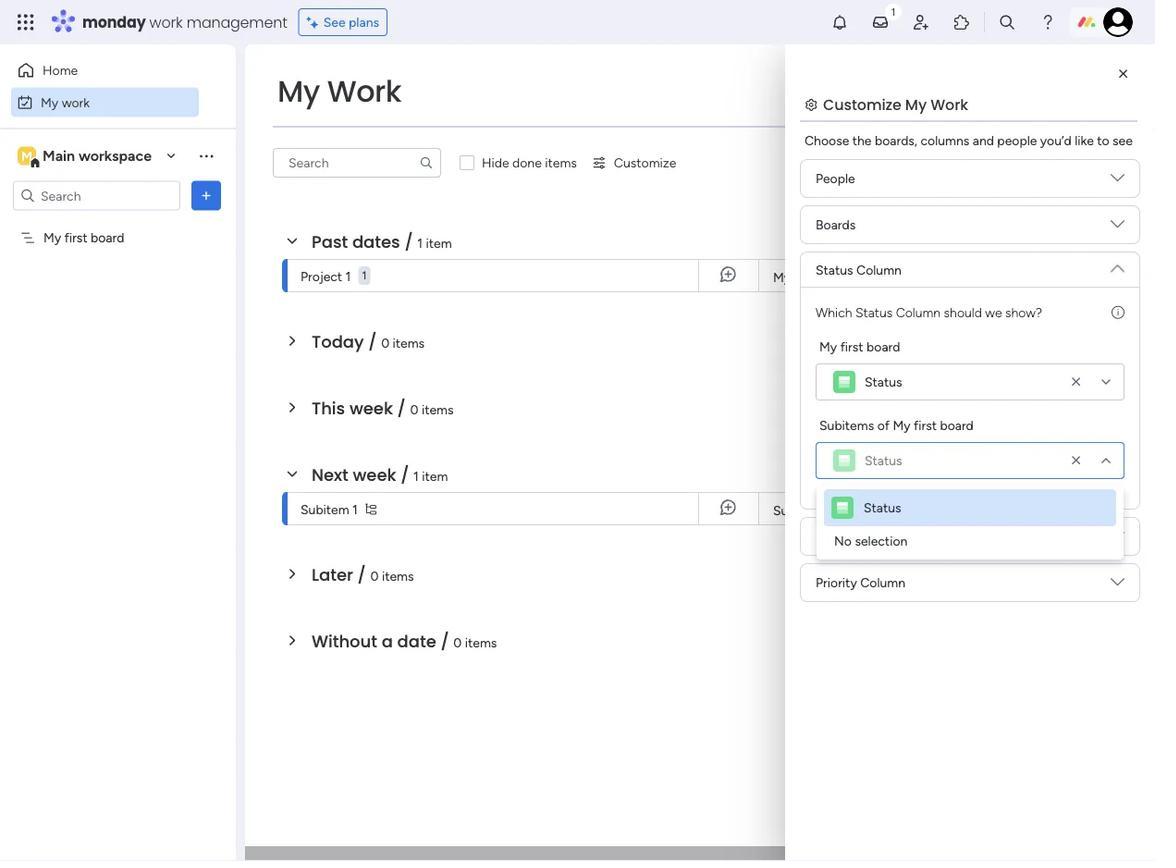 Task type: locate. For each thing, give the bounding box(es) containing it.
board down which status column should we show?
[[867, 339, 901, 354]]

john smith image
[[1104, 7, 1133, 37]]

1 vertical spatial customize
[[614, 155, 677, 171]]

subitems inside heading
[[820, 417, 875, 433]]

board up which
[[821, 270, 854, 285]]

1 board from the top
[[840, 230, 874, 246]]

2 dapulse dropdown down arrow image from the top
[[1111, 254, 1125, 275]]

work
[[327, 71, 402, 112], [931, 94, 969, 115]]

0 right date
[[454, 635, 462, 650]]

my first board down search in workspace field
[[43, 230, 124, 246]]

status down "subitems of my first board" heading
[[865, 453, 903, 469]]

v2 info image
[[1112, 303, 1125, 322]]

my down my first board group
[[893, 417, 911, 433]]

customize inside button
[[614, 155, 677, 171]]

of for 'subitems of my first board' group on the right
[[878, 417, 890, 433]]

boards
[[816, 217, 856, 233]]

my down home
[[41, 94, 58, 110]]

subitems
[[820, 417, 875, 433], [774, 503, 828, 519]]

work inside my work button
[[62, 94, 90, 110]]

my inside my first board link
[[774, 270, 791, 285]]

my first board
[[43, 230, 124, 246], [774, 270, 854, 285], [820, 339, 901, 354]]

1 vertical spatial week
[[353, 463, 396, 487]]

column down the selection
[[861, 575, 906, 591]]

1 vertical spatial dapulse dropdown down arrow image
[[1111, 576, 1125, 596]]

my inside my first board list box
[[43, 230, 61, 246]]

later / 0 items
[[312, 563, 414, 587]]

1 vertical spatial work
[[62, 94, 90, 110]]

0 right today
[[381, 335, 390, 351]]

1 vertical spatial subitems of my first board
[[774, 503, 928, 519]]

this month down 'subitems of my first board' group on the right
[[990, 503, 1050, 518]]

items inside today / 0 items
[[393, 335, 425, 351]]

/ up next week / 1 item
[[397, 396, 406, 420]]

0 up next week / 1 item
[[410, 402, 419, 417]]

my down search in workspace field
[[43, 230, 61, 246]]

date column
[[816, 529, 892, 545]]

week up v2 subitems open icon at the bottom of page
[[353, 463, 396, 487]]

subitem 1
[[301, 501, 358, 517]]

of for subitems of my first board link
[[831, 503, 844, 519]]

the
[[853, 133, 872, 149]]

1 right dates
[[418, 235, 423, 251]]

subitems of my first board up date column
[[774, 503, 928, 519]]

1 vertical spatial board
[[840, 463, 874, 479]]

work right the monday
[[149, 12, 183, 32]]

2 this month from the top
[[990, 503, 1050, 518]]

column up which status column should we show?
[[857, 262, 902, 278]]

status up my first board heading
[[856, 304, 893, 320]]

v2 subitems open image
[[365, 503, 376, 515]]

column for date column
[[847, 529, 892, 545]]

0 right later
[[371, 568, 379, 584]]

0 vertical spatial month
[[1015, 270, 1050, 285]]

item down this week / 0 items
[[422, 468, 448, 484]]

apps image
[[953, 13, 972, 31]]

dapulse dropdown down arrow image for priority column
[[1111, 576, 1125, 596]]

subitems up "date"
[[774, 503, 828, 519]]

today
[[312, 330, 364, 353]]

1 down this week / 0 items
[[414, 468, 419, 484]]

1 vertical spatial subitems
[[774, 503, 828, 519]]

None search field
[[273, 148, 441, 178]]

people
[[816, 171, 856, 186]]

subitems down my first board heading
[[820, 417, 875, 433]]

subitems of my first board for 'subitems of my first board' group on the right
[[820, 417, 974, 433]]

1 dapulse dropdown down arrow image from the top
[[1111, 171, 1125, 192]]

0 vertical spatial my first board
[[43, 230, 124, 246]]

0 vertical spatial subitems
[[820, 417, 875, 433]]

0 inside without a date / 0 items
[[454, 635, 462, 650]]

dates
[[352, 230, 400, 254]]

0 vertical spatial dapulse dropdown down arrow image
[[1111, 171, 1125, 192]]

invite members image
[[912, 13, 931, 31]]

this up we
[[990, 270, 1012, 285]]

this
[[990, 270, 1012, 285], [312, 396, 345, 420], [990, 503, 1012, 518]]

status down my first board heading
[[865, 374, 903, 390]]

see
[[324, 14, 346, 30]]

of
[[878, 417, 890, 433], [831, 503, 844, 519]]

0 vertical spatial item
[[426, 235, 452, 251]]

of up "date"
[[831, 503, 844, 519]]

a
[[382, 630, 393, 653]]

1 inside next week / 1 item
[[414, 468, 419, 484]]

option
[[0, 221, 236, 225]]

board inside list box
[[91, 230, 124, 246]]

board
[[91, 230, 124, 246], [821, 270, 854, 285], [867, 339, 901, 354], [940, 417, 974, 433], [894, 503, 928, 519]]

column
[[857, 262, 902, 278], [896, 304, 941, 320], [847, 529, 892, 545], [861, 575, 906, 591]]

board up the selection
[[894, 503, 928, 519]]

first down which
[[841, 339, 864, 354]]

board down search in workspace field
[[91, 230, 124, 246]]

1 this month from the top
[[990, 270, 1050, 285]]

customize my work
[[823, 94, 969, 115]]

1 button
[[358, 259, 370, 292]]

0 vertical spatial subitems of my first board
[[820, 417, 974, 433]]

dapulse dropdown down arrow image
[[1111, 171, 1125, 192], [1111, 576, 1125, 596]]

options image
[[197, 186, 216, 205]]

2 vertical spatial my first board
[[820, 339, 901, 354]]

item inside next week / 1 item
[[422, 468, 448, 484]]

0 vertical spatial of
[[878, 417, 890, 433]]

board up subitems of my first board link
[[840, 463, 874, 479]]

main content containing past dates /
[[245, 44, 1156, 861]]

my first board up which
[[774, 270, 854, 285]]

0
[[381, 335, 390, 351], [410, 402, 419, 417], [371, 568, 379, 584], [454, 635, 462, 650]]

group for past dates /
[[1019, 230, 1056, 246]]

date
[[397, 630, 436, 653]]

without
[[312, 630, 377, 653]]

week for this
[[350, 396, 393, 420]]

item right dates
[[426, 235, 452, 251]]

week
[[350, 396, 393, 420], [353, 463, 396, 487]]

items right later
[[382, 568, 414, 584]]

0 vertical spatial board
[[840, 230, 874, 246]]

week down today / 0 items
[[350, 396, 393, 420]]

3 dapulse dropdown down arrow image from the top
[[1111, 529, 1125, 550]]

column down subitems of my first board link
[[847, 529, 892, 545]]

status up the selection
[[864, 500, 902, 516]]

customize
[[823, 94, 902, 115], [614, 155, 677, 171]]

0 horizontal spatial of
[[831, 503, 844, 519]]

1 horizontal spatial of
[[878, 417, 890, 433]]

board down my first board group
[[940, 417, 974, 433]]

1 image
[[885, 1, 902, 22]]

my left status column
[[774, 270, 791, 285]]

item
[[426, 235, 452, 251], [422, 468, 448, 484]]

work down home
[[62, 94, 90, 110]]

month up "show?"
[[1015, 270, 1050, 285]]

2 vertical spatial this
[[990, 503, 1012, 518]]

1 vertical spatial dapulse dropdown down arrow image
[[1111, 254, 1125, 275]]

dapulse dropdown down arrow image for date column
[[1111, 529, 1125, 550]]

selection
[[855, 533, 908, 549]]

first down my first board group
[[914, 417, 937, 433]]

group
[[1019, 230, 1056, 246], [1019, 463, 1056, 479]]

this month up "show?"
[[990, 270, 1050, 285]]

which
[[816, 304, 853, 320]]

workspace image
[[18, 146, 36, 166]]

first
[[64, 230, 88, 246], [794, 270, 818, 285], [841, 339, 864, 354], [914, 417, 937, 433], [868, 503, 891, 519]]

items
[[545, 155, 577, 171], [393, 335, 425, 351], [422, 402, 454, 417], [382, 568, 414, 584], [465, 635, 497, 650]]

first down search in workspace field
[[64, 230, 88, 246]]

2 dapulse dropdown down arrow image from the top
[[1111, 576, 1125, 596]]

board for past dates /
[[840, 230, 874, 246]]

column left should
[[896, 304, 941, 320]]

1 horizontal spatial work
[[931, 94, 969, 115]]

monday
[[82, 12, 146, 32]]

work
[[149, 12, 183, 32], [62, 94, 90, 110]]

this month
[[990, 270, 1050, 285], [990, 503, 1050, 518]]

column for priority column
[[861, 575, 906, 591]]

0 vertical spatial week
[[350, 396, 393, 420]]

items inside later / 0 items
[[382, 568, 414, 584]]

workspace selection element
[[18, 145, 155, 169]]

month down 'subitems of my first board' group on the right
[[1015, 503, 1050, 518]]

no
[[835, 533, 852, 549]]

subitems of my first board down my first board heading
[[820, 417, 974, 433]]

work for monday
[[149, 12, 183, 32]]

2 vertical spatial dapulse dropdown down arrow image
[[1111, 529, 1125, 550]]

project
[[301, 268, 342, 284]]

work for my
[[62, 94, 90, 110]]

0 vertical spatial dapulse dropdown down arrow image
[[1111, 217, 1125, 238]]

of inside heading
[[878, 417, 890, 433]]

0 inside this week / 0 items
[[410, 402, 419, 417]]

my inside my work button
[[41, 94, 58, 110]]

past
[[312, 230, 348, 254]]

should
[[944, 304, 982, 320]]

work inside main content
[[931, 94, 969, 115]]

1 vertical spatial this
[[312, 396, 345, 420]]

1 vertical spatial this month
[[990, 503, 1050, 518]]

main content
[[245, 44, 1156, 861]]

work down plans
[[327, 71, 402, 112]]

/ right dates
[[405, 230, 413, 254]]

home
[[43, 62, 78, 78]]

1 vertical spatial my first board
[[774, 270, 854, 285]]

management
[[187, 12, 287, 32]]

1 horizontal spatial work
[[149, 12, 183, 32]]

0 vertical spatial customize
[[823, 94, 902, 115]]

item inside past dates / 1 item
[[426, 235, 452, 251]]

first inside my first board heading
[[841, 339, 864, 354]]

status column
[[816, 262, 902, 278]]

next week / 1 item
[[312, 463, 448, 487]]

1 down dates
[[362, 269, 367, 282]]

subitems of my first board
[[820, 417, 974, 433], [774, 503, 928, 519]]

items up this week / 0 items
[[393, 335, 425, 351]]

0 vertical spatial this month
[[990, 270, 1050, 285]]

subitems of my first board group
[[816, 415, 1125, 479]]

1 vertical spatial group
[[1019, 463, 1056, 479]]

first up the selection
[[868, 503, 891, 519]]

2 group from the top
[[1019, 463, 1056, 479]]

subitems of my first board inside group
[[820, 417, 974, 433]]

2 board from the top
[[840, 463, 874, 479]]

items right date
[[465, 635, 497, 650]]

0 horizontal spatial customize
[[614, 155, 677, 171]]

choose the boards, columns and people you'd like to see
[[805, 133, 1133, 149]]

subitem
[[301, 501, 349, 517]]

items up next week / 1 item
[[422, 402, 454, 417]]

of down my first board heading
[[878, 417, 890, 433]]

/
[[405, 230, 413, 254], [368, 330, 377, 353], [397, 396, 406, 420], [401, 463, 409, 487], [358, 563, 366, 587], [441, 630, 449, 653]]

today / 0 items
[[312, 330, 425, 353]]

0 vertical spatial work
[[149, 12, 183, 32]]

1
[[418, 235, 423, 251], [346, 268, 351, 284], [362, 269, 367, 282], [414, 468, 419, 484], [353, 501, 358, 517]]

1 dapulse dropdown down arrow image from the top
[[1111, 217, 1125, 238]]

dapulse dropdown down arrow image
[[1111, 217, 1125, 238], [1111, 254, 1125, 275], [1111, 529, 1125, 550]]

workspace options image
[[197, 146, 216, 165]]

main workspace
[[43, 147, 152, 165]]

item for past dates /
[[426, 235, 452, 251]]

my up date column
[[847, 503, 865, 519]]

status
[[816, 262, 854, 278], [856, 304, 893, 320], [865, 374, 903, 390], [865, 453, 903, 469], [864, 500, 902, 516]]

this down 'subitems of my first board' group on the right
[[990, 503, 1012, 518]]

item for next week /
[[422, 468, 448, 484]]

project 1
[[301, 268, 351, 284]]

1 horizontal spatial customize
[[823, 94, 902, 115]]

subitems of my first board for subitems of my first board link
[[774, 503, 928, 519]]

board up status column
[[840, 230, 874, 246]]

my down which
[[820, 339, 838, 354]]

board
[[840, 230, 874, 246], [840, 463, 874, 479]]

my first board down which
[[820, 339, 901, 354]]

items inside without a date / 0 items
[[465, 635, 497, 650]]

month
[[1015, 270, 1050, 285], [1015, 503, 1050, 518]]

my
[[278, 71, 320, 112], [906, 94, 927, 115], [41, 94, 58, 110], [43, 230, 61, 246], [774, 270, 791, 285], [820, 339, 838, 354], [893, 417, 911, 433], [847, 503, 865, 519]]

this up "next"
[[312, 396, 345, 420]]

1 group from the top
[[1019, 230, 1056, 246]]

my first board inside group
[[820, 339, 901, 354]]

see plans
[[324, 14, 379, 30]]

1 vertical spatial of
[[831, 503, 844, 519]]

first up which
[[794, 270, 818, 285]]

1 vertical spatial item
[[422, 468, 448, 484]]

Filter dashboard by text search field
[[273, 148, 441, 178]]

none search field inside main content
[[273, 148, 441, 178]]

first inside subitems of my first board link
[[868, 503, 891, 519]]

my first board for my first board link
[[774, 270, 854, 285]]

1 vertical spatial month
[[1015, 503, 1050, 518]]

0 vertical spatial group
[[1019, 230, 1056, 246]]

0 horizontal spatial work
[[62, 94, 90, 110]]

work up "columns"
[[931, 94, 969, 115]]

subitems for 'subitems of my first board' group on the right
[[820, 417, 875, 433]]



Task type: describe. For each thing, give the bounding box(es) containing it.
board for next week /
[[840, 463, 874, 479]]

1 left 1 button
[[346, 268, 351, 284]]

dapulse dropdown down arrow image for status column
[[1111, 254, 1125, 275]]

column for status column
[[857, 262, 902, 278]]

m
[[21, 148, 32, 164]]

workspace
[[79, 147, 152, 165]]

1 month from the top
[[1015, 270, 1050, 285]]

customize button
[[585, 148, 684, 178]]

later
[[312, 563, 353, 587]]

done
[[513, 155, 542, 171]]

0 vertical spatial this
[[990, 270, 1012, 285]]

main
[[43, 147, 75, 165]]

like
[[1075, 133, 1094, 149]]

dapulse dropdown down arrow image for people
[[1111, 171, 1125, 192]]

hide
[[482, 155, 509, 171]]

this week / 0 items
[[312, 396, 454, 420]]

my work
[[278, 71, 402, 112]]

see
[[1113, 133, 1133, 149]]

show?
[[1006, 304, 1043, 320]]

my work
[[41, 94, 90, 110]]

0 inside today / 0 items
[[381, 335, 390, 351]]

help image
[[1039, 13, 1058, 31]]

/ right later
[[358, 563, 366, 587]]

first inside my first board list box
[[64, 230, 88, 246]]

past dates / 1 item
[[312, 230, 452, 254]]

my work button
[[11, 87, 199, 117]]

dapulse dropdown down arrow image for boards
[[1111, 217, 1125, 238]]

Search in workspace field
[[39, 185, 155, 206]]

my first board heading
[[820, 337, 901, 356]]

and
[[973, 133, 995, 149]]

columns
[[921, 133, 970, 149]]

status up which
[[816, 262, 854, 278]]

home button
[[11, 56, 199, 85]]

we
[[986, 304, 1003, 320]]

1 left v2 subitems open icon at the bottom of page
[[353, 501, 358, 517]]

subitems for subitems of my first board link
[[774, 503, 828, 519]]

group for next week /
[[1019, 463, 1056, 479]]

first inside my first board link
[[794, 270, 818, 285]]

select product image
[[17, 13, 35, 31]]

/ right today
[[368, 330, 377, 353]]

subitems of my first board link
[[771, 493, 942, 526]]

1 inside button
[[362, 269, 367, 282]]

plans
[[349, 14, 379, 30]]

1 inside past dates / 1 item
[[418, 235, 423, 251]]

no selection
[[835, 533, 908, 549]]

which status column should we show?
[[816, 304, 1043, 320]]

2 month from the top
[[1015, 503, 1050, 518]]

status inside 'subitems of my first board' group
[[865, 453, 903, 469]]

my first board list box
[[0, 218, 236, 503]]

subitems of my first board heading
[[820, 415, 974, 435]]

my first board link
[[771, 260, 942, 293]]

0 horizontal spatial work
[[327, 71, 402, 112]]

my first board inside list box
[[43, 230, 124, 246]]

my first board for my first board group
[[820, 339, 901, 354]]

search image
[[419, 155, 434, 170]]

you'd
[[1041, 133, 1072, 149]]

hide done items
[[482, 155, 577, 171]]

priority
[[816, 575, 858, 591]]

first inside "subitems of my first board" heading
[[914, 417, 937, 433]]

week for next
[[353, 463, 396, 487]]

without a date / 0 items
[[312, 630, 497, 653]]

status inside my first board group
[[865, 374, 903, 390]]

customize for customize my work
[[823, 94, 902, 115]]

items inside this week / 0 items
[[422, 402, 454, 417]]

to
[[1098, 133, 1110, 149]]

my up boards,
[[906, 94, 927, 115]]

choose
[[805, 133, 850, 149]]

my inside "subitems of my first board" heading
[[893, 417, 911, 433]]

boards,
[[875, 133, 918, 149]]

notifications image
[[831, 13, 849, 31]]

customize for customize
[[614, 155, 677, 171]]

0 inside later / 0 items
[[371, 568, 379, 584]]

next
[[312, 463, 349, 487]]

priority column
[[816, 575, 906, 591]]

items right done
[[545, 155, 577, 171]]

search everything image
[[998, 13, 1017, 31]]

inbox image
[[872, 13, 890, 31]]

see plans button
[[299, 8, 388, 36]]

people
[[998, 133, 1038, 149]]

my down see plans button
[[278, 71, 320, 112]]

my inside my first board heading
[[820, 339, 838, 354]]

monday work management
[[82, 12, 287, 32]]

/ down this week / 0 items
[[401, 463, 409, 487]]

my first board group
[[816, 337, 1125, 401]]

date
[[816, 529, 844, 545]]

my inside subitems of my first board link
[[847, 503, 865, 519]]

/ right date
[[441, 630, 449, 653]]



Task type: vqa. For each thing, say whether or not it's contained in the screenshot.
2nd the Budget field from the bottom of the page
no



